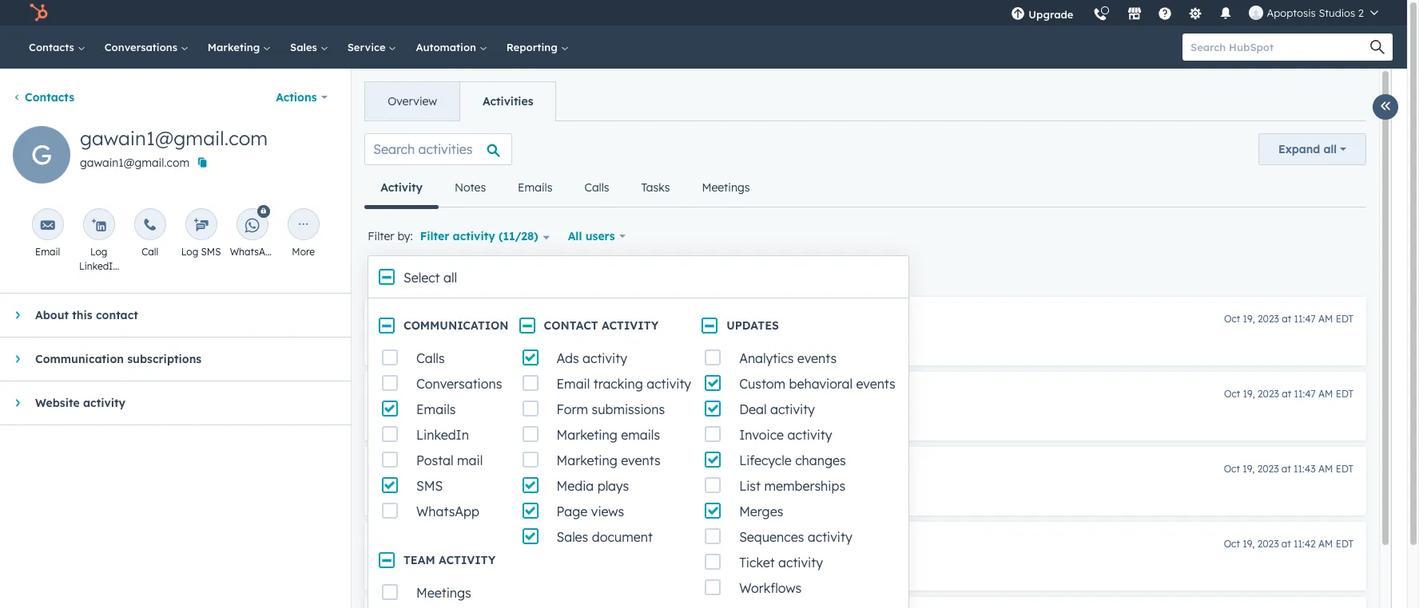 Task type: locate. For each thing, give the bounding box(es) containing it.
tara schultz
[[393, 485, 463, 499], [393, 560, 463, 575]]

lifecycle change element up behavioral
[[365, 297, 1367, 366]]

3 am from the top
[[1319, 463, 1333, 475]]

0 vertical spatial lifecycle
[[393, 312, 443, 327]]

calls up all users popup button
[[585, 181, 609, 195]]

tara schultz button down postal
[[393, 483, 463, 502]]

2 horizontal spatial contact
[[652, 410, 692, 424]]

lifecycle
[[393, 312, 443, 327], [393, 388, 443, 402], [739, 453, 792, 469]]

0 horizontal spatial events
[[621, 453, 661, 469]]

navigation containing overview
[[365, 82, 557, 121]]

sales down page
[[557, 530, 588, 546]]

1 horizontal spatial .
[[726, 335, 729, 349]]

the lifecycle stage for this contact was updated to opportunity .
[[393, 335, 732, 349]]

at for updated the lifecycle stage for this contact to
[[1282, 388, 1292, 400]]

to left lead
[[695, 410, 706, 424]]

0 horizontal spatial stage
[[460, 335, 490, 349]]

1 vertical spatial caret image
[[16, 355, 20, 364]]

1 vertical spatial 11:47
[[1294, 388, 1316, 400]]

change down select all
[[446, 312, 487, 327]]

2 change from the top
[[446, 388, 487, 402]]

to contract sent
[[576, 485, 661, 499]]

at for deal
[[1282, 463, 1291, 475]]

at for opportunity
[[1282, 313, 1292, 325]]

for down communication
[[493, 335, 508, 349]]

0 vertical spatial sales
[[290, 41, 320, 54]]

4 edt from the top
[[1336, 539, 1354, 551]]

filter right by:
[[420, 229, 449, 244]]

automation link
[[406, 26, 497, 69]]

october 2023
[[368, 267, 449, 283]]

lifecycle change for updated the lifecycle stage for this contact to
[[393, 388, 487, 402]]

whatsapp down whatsapp icon at the top left of page
[[230, 246, 277, 258]]

0 horizontal spatial log
[[90, 246, 107, 258]]

log for log sms
[[181, 246, 198, 258]]

log sms image
[[194, 218, 208, 233]]

this right the about
[[72, 308, 92, 323]]

2 vertical spatial to
[[576, 485, 587, 499]]

log linkedin message
[[78, 246, 119, 287]]

1 schultz from the top
[[422, 410, 463, 424]]

log down log sms image
[[181, 246, 198, 258]]

1 vertical spatial deal activity element
[[365, 523, 1367, 591]]

1 oct 19, 2023 at 11:47 am edt from the top
[[1224, 313, 1354, 325]]

1 caret image from the top
[[16, 311, 20, 320]]

1 log from the left
[[90, 246, 107, 258]]

plays
[[598, 479, 629, 495]]

2 vertical spatial tara
[[393, 560, 419, 575]]

filter activity (11/28)
[[420, 229, 538, 244]]

1 deal activity element from the top
[[365, 448, 1367, 516]]

log inside log linkedin message
[[90, 246, 107, 258]]

navigation
[[365, 82, 557, 121], [365, 169, 766, 209]]

1 vertical spatial link opens in a new window image
[[812, 412, 823, 424]]

contacts
[[29, 41, 77, 54], [25, 90, 74, 105]]

activity inside dropdown button
[[83, 396, 126, 411]]

am for updated the lifecycle stage for this contact to
[[1319, 388, 1333, 400]]

1 vertical spatial marketing
[[557, 428, 618, 444]]

1 horizontal spatial lifecycle
[[534, 410, 576, 424]]

1 tara schultz button from the top
[[393, 408, 463, 427]]

caret image left the about
[[16, 311, 20, 320]]

1 horizontal spatial events
[[797, 351, 837, 367]]

sales for sales document
[[557, 530, 588, 546]]

tara schultz button for deal
[[393, 483, 463, 502]]

sequences
[[739, 530, 804, 546]]

tara schultz down postal
[[393, 485, 463, 499]]

0 vertical spatial lifecycle change
[[393, 312, 487, 327]]

0 vertical spatial tara schultz
[[393, 485, 463, 499]]

sales document
[[557, 530, 653, 546]]

1 horizontal spatial meetings
[[702, 181, 750, 195]]

deal up invoice
[[739, 402, 767, 418]]

oct 19, 2023 at 11:47 am edt
[[1224, 313, 1354, 325], [1224, 388, 1354, 400]]

1 vertical spatial meetings
[[416, 586, 471, 602]]

2 edt from the top
[[1336, 388, 1354, 400]]

1 vertical spatial sms
[[416, 479, 443, 495]]

oct for deal
[[1224, 463, 1240, 475]]

1 horizontal spatial emails
[[518, 181, 553, 195]]

automation
[[416, 41, 479, 54]]

email tracking activity
[[557, 376, 691, 392]]

navigation up search activities search box
[[365, 82, 557, 121]]

lifecycle change down select all
[[393, 312, 487, 327]]

2 caret image from the top
[[16, 355, 20, 364]]

caret image
[[16, 311, 20, 320], [16, 355, 20, 364]]

caret image
[[16, 399, 20, 408]]

all inside popup button
[[1324, 142, 1337, 157]]

all right expand
[[1324, 142, 1337, 157]]

apoptosis
[[1267, 6, 1316, 19]]

1 vertical spatial schultz
[[422, 485, 463, 499]]

media
[[557, 479, 594, 495]]

1 horizontal spatial to
[[648, 335, 659, 349]]

deal activity
[[739, 402, 815, 418], [393, 463, 465, 477], [393, 538, 465, 552]]

0 horizontal spatial emails
[[416, 402, 456, 418]]

email for email
[[35, 246, 60, 258]]

marketing down tara schultz updated the lifecycle stage for this contact to lead .
[[557, 428, 618, 444]]

1 vertical spatial deal activity
[[393, 463, 465, 477]]

events for marketing events
[[621, 453, 661, 469]]

for up marketing emails
[[612, 410, 627, 424]]

emails up postal
[[416, 402, 456, 418]]

view details
[[732, 335, 800, 349], [741, 410, 809, 424], [667, 485, 735, 499], [721, 560, 789, 575]]

hubspot image
[[29, 3, 48, 22]]

schultz
[[422, 410, 463, 424], [422, 485, 463, 499], [422, 560, 463, 575]]

caret image inside "communication subscriptions" dropdown button
[[16, 355, 20, 364]]

tara
[[393, 410, 419, 424], [393, 485, 419, 499], [393, 560, 419, 575]]

to up page views
[[576, 485, 587, 499]]

call image
[[143, 218, 157, 233]]

events right behavioral
[[856, 376, 896, 392]]

calling icon button
[[1087, 2, 1114, 25]]

lifecycle up 'the'
[[393, 312, 443, 327]]

deal left mail
[[393, 463, 419, 477]]

2 lifecycle change from the top
[[393, 388, 487, 402]]

1 19, from the top
[[1243, 313, 1255, 325]]

events up custom behavioral events
[[797, 351, 837, 367]]

1 vertical spatial for
[[612, 410, 627, 424]]

0 horizontal spatial lifecycle
[[415, 335, 457, 349]]

view details link up the merges
[[667, 484, 752, 503]]

2023 for deal
[[1258, 463, 1279, 475]]

1 vertical spatial lifecycle
[[393, 388, 443, 402]]

2 19, from the top
[[1243, 388, 1255, 400]]

all for expand all
[[1324, 142, 1337, 157]]

oct for appointment scheduled
[[1224, 539, 1240, 551]]

link opens in a new window image up the analytics events
[[803, 337, 814, 349]]

calls
[[585, 181, 609, 195], [416, 351, 445, 367]]

1 vertical spatial email
[[557, 376, 590, 392]]

emails up "(11/28)"
[[518, 181, 553, 195]]

caret image up caret image
[[16, 355, 20, 364]]

2 navigation from the top
[[365, 169, 766, 209]]

1 lifecycle change from the top
[[393, 312, 487, 327]]

3 edt from the top
[[1336, 463, 1354, 475]]

link opens in a new window image for the lord link
[[559, 484, 570, 503]]

1 11:47 from the top
[[1294, 313, 1316, 325]]

0 horizontal spatial all
[[443, 270, 457, 286]]

activity
[[453, 229, 495, 244], [602, 319, 659, 333], [583, 351, 627, 367], [647, 376, 691, 392], [83, 396, 126, 411], [770, 402, 815, 418], [788, 428, 832, 444], [422, 463, 465, 477], [808, 530, 852, 546], [422, 538, 465, 552], [439, 554, 496, 568], [778, 555, 823, 571]]

0 vertical spatial deal activity element
[[365, 448, 1367, 516]]

0 horizontal spatial linkedin
[[79, 261, 119, 273]]

contact up emails
[[652, 410, 692, 424]]

notifications image
[[1219, 7, 1233, 22]]

0 vertical spatial caret image
[[16, 311, 20, 320]]

updated
[[601, 335, 645, 349], [466, 410, 510, 424]]

sms
[[201, 246, 221, 258], [416, 479, 443, 495]]

1 vertical spatial lifecycle change
[[393, 388, 487, 402]]

1 vertical spatial whatsapp
[[416, 504, 479, 520]]

oct for opportunity
[[1224, 313, 1240, 325]]

1 horizontal spatial email
[[557, 376, 590, 392]]

contacts link
[[19, 26, 95, 69], [13, 90, 74, 105]]

2 gawain1@gmail.com from the top
[[80, 156, 190, 170]]

all
[[568, 229, 582, 244]]

4 am from the top
[[1319, 539, 1333, 551]]

view details link
[[732, 334, 817, 353], [741, 409, 826, 428], [667, 484, 752, 503], [721, 559, 806, 579]]

custom behavioral events
[[739, 376, 896, 392]]

change for opportunity
[[446, 312, 487, 327]]

schultz inside lifecycle change element
[[422, 410, 463, 424]]

view right sent at the bottom left of page
[[667, 485, 694, 499]]

caret image for communication subscriptions
[[16, 355, 20, 364]]

2 oct 19, 2023 at 11:47 am edt from the top
[[1224, 388, 1354, 400]]

lifecycle down 'the'
[[393, 388, 443, 402]]

meetings down team activity
[[416, 586, 471, 602]]

am for deal
[[1319, 463, 1333, 475]]

contact down message in the top of the page
[[96, 308, 138, 323]]

all right select
[[443, 270, 457, 286]]

link opens in a new window image down custom behavioral events
[[812, 412, 823, 424]]

upgrade
[[1029, 8, 1074, 21]]

memberships
[[764, 479, 846, 495]]

view up workflows
[[721, 560, 748, 575]]

october 2023 feed
[[352, 121, 1379, 609]]

1 vertical spatial conversations
[[416, 376, 502, 392]]

0 horizontal spatial sms
[[201, 246, 221, 258]]

about this contact
[[35, 308, 138, 323]]

1 vertical spatial to
[[695, 410, 706, 424]]

menu
[[1002, 0, 1388, 31]]

contact up ads
[[533, 335, 574, 349]]

filter
[[368, 229, 394, 244], [420, 229, 449, 244]]

to inside deal activity element
[[576, 485, 587, 499]]

view details up invoice activity
[[741, 410, 809, 424]]

1 horizontal spatial all
[[1324, 142, 1337, 157]]

1 horizontal spatial sales
[[557, 530, 588, 546]]

0 vertical spatial contact
[[96, 308, 138, 323]]

schultz left moved
[[422, 560, 463, 575]]

2 11:47 from the top
[[1294, 388, 1316, 400]]

lifecycle down invoice
[[739, 453, 792, 469]]

linkedin up message in the top of the page
[[79, 261, 119, 273]]

tara schultz button inside lifecycle change element
[[393, 408, 463, 427]]

link opens in a new window image up the merges
[[738, 487, 749, 499]]

events down emails
[[621, 453, 661, 469]]

2 log from the left
[[181, 246, 198, 258]]

lifecycle change element up changes
[[365, 372, 1367, 441]]

details up workflows
[[751, 560, 789, 575]]

11:42
[[1294, 539, 1316, 551]]

view up invoice
[[741, 410, 768, 424]]

2 vertical spatial schultz
[[422, 560, 463, 575]]

link opens in a new window image
[[803, 334, 814, 353], [812, 409, 823, 428], [559, 484, 570, 503], [738, 484, 749, 503], [559, 487, 570, 499], [792, 559, 803, 579], [792, 563, 803, 575]]

navigation up all
[[365, 169, 766, 209]]

deal
[[739, 402, 767, 418], [393, 463, 419, 477], [393, 538, 419, 552]]

2 vertical spatial events
[[621, 453, 661, 469]]

1 change from the top
[[446, 312, 487, 327]]

0 horizontal spatial email
[[35, 246, 60, 258]]

this up emails
[[630, 410, 649, 424]]

link opens in a new window image for view details link below custom
[[812, 409, 823, 428]]

calls down communication
[[416, 351, 445, 367]]

this left was
[[511, 335, 530, 349]]

view for bottom link opens in a new window image
[[667, 485, 694, 499]]

marketing left sales link
[[208, 41, 263, 54]]

2 vertical spatial link opens in a new window image
[[738, 487, 749, 499]]

0 horizontal spatial filter
[[368, 229, 394, 244]]

Search HubSpot search field
[[1183, 34, 1378, 61]]

marketing link
[[198, 26, 281, 69]]

2 am from the top
[[1319, 388, 1333, 400]]

contract
[[590, 485, 636, 499]]

1 vertical spatial tara schultz
[[393, 560, 463, 575]]

deal up team
[[393, 538, 419, 552]]

1 am from the top
[[1319, 313, 1333, 325]]

am for appointment scheduled
[[1319, 539, 1333, 551]]

sales for sales
[[290, 41, 320, 54]]

reporting link
[[497, 26, 578, 69]]

linkedin up postal mail
[[416, 428, 469, 444]]

emails
[[518, 181, 553, 195], [416, 402, 456, 418]]

all
[[1324, 142, 1337, 157], [443, 270, 457, 286]]

tara down postal
[[393, 485, 419, 499]]

views
[[591, 504, 624, 520]]

2 tara schultz button from the top
[[393, 483, 463, 502]]

change up mail
[[446, 388, 487, 402]]

caret image inside about this contact dropdown button
[[16, 311, 20, 320]]

19,
[[1243, 313, 1255, 325], [1243, 388, 1255, 400], [1243, 463, 1255, 475], [1243, 539, 1255, 551]]

tara schultz button up postal
[[393, 408, 463, 427]]

log sms
[[181, 246, 221, 258]]

2 vertical spatial deal activity element
[[365, 598, 1367, 609]]

communication subscriptions
[[35, 352, 202, 367]]

link opens in a new window image inside the lord link
[[559, 487, 570, 499]]

1 navigation from the top
[[365, 82, 557, 121]]

sms down postal
[[416, 479, 443, 495]]

email for email tracking activity
[[557, 376, 590, 392]]

edt
[[1336, 313, 1354, 325], [1336, 388, 1354, 400], [1336, 463, 1354, 475], [1336, 539, 1354, 551]]

1 edt from the top
[[1336, 313, 1354, 325]]

1 vertical spatial linkedin
[[416, 428, 469, 444]]

communication
[[404, 319, 509, 333]]

0 vertical spatial tara
[[393, 410, 419, 424]]

3 19, from the top
[[1243, 463, 1255, 475]]

1 horizontal spatial log
[[181, 246, 198, 258]]

2 vertical spatial tara schultz button
[[393, 558, 463, 577]]

Search activities search field
[[365, 133, 512, 165]]

view details link down custom
[[741, 409, 826, 428]]

email down the email image
[[35, 246, 60, 258]]

updated left the
[[466, 410, 510, 424]]

details up invoice activity
[[771, 410, 809, 424]]

2 filter from the left
[[420, 229, 449, 244]]

1 horizontal spatial whatsapp
[[416, 504, 479, 520]]

1 horizontal spatial updated
[[601, 335, 645, 349]]

2023 for opportunity
[[1258, 313, 1279, 325]]

updated down contact activity
[[601, 335, 645, 349]]

mail
[[457, 453, 483, 469]]

stage up marketing emails
[[579, 410, 608, 424]]

about this contact button
[[0, 294, 335, 337]]

1 vertical spatial tara
[[393, 485, 419, 499]]

more image
[[296, 218, 311, 233]]

0 horizontal spatial to
[[576, 485, 587, 499]]

0 vertical spatial change
[[446, 312, 487, 327]]

menu containing apoptosis studios 2
[[1002, 0, 1388, 31]]

0 vertical spatial whatsapp
[[230, 246, 277, 258]]

opportunity
[[662, 335, 726, 349]]

help button
[[1152, 0, 1179, 26]]

tara schultz button left moved
[[393, 558, 463, 577]]

behavioral
[[789, 376, 853, 392]]

(11/28)
[[499, 229, 538, 244]]

11:43
[[1294, 463, 1316, 475]]

0 vertical spatial schultz
[[422, 410, 463, 424]]

view down updates
[[732, 335, 759, 349]]

2 horizontal spatial this
[[630, 410, 649, 424]]

0 vertical spatial calls
[[585, 181, 609, 195]]

1 vertical spatial tara schultz button
[[393, 483, 463, 502]]

0 horizontal spatial conversations
[[104, 41, 180, 54]]

was
[[577, 335, 598, 349]]

0 horizontal spatial updated
[[466, 410, 510, 424]]

0 horizontal spatial contact
[[96, 308, 138, 323]]

lord link
[[531, 484, 573, 503]]

lead
[[709, 410, 735, 424]]

1 vertical spatial change
[[446, 388, 487, 402]]

change
[[446, 312, 487, 327], [446, 388, 487, 402]]

0 vertical spatial tara schultz button
[[393, 408, 463, 427]]

navigation containing activity
[[365, 169, 766, 209]]

linkedin
[[79, 261, 119, 273], [416, 428, 469, 444]]

0 vertical spatial this
[[72, 308, 92, 323]]

marketing
[[208, 41, 263, 54], [557, 428, 618, 444], [557, 453, 618, 469]]

tara schultz left moved
[[393, 560, 463, 575]]

stage
[[460, 335, 490, 349], [579, 410, 608, 424]]

details
[[762, 335, 800, 349], [771, 410, 809, 424], [697, 485, 735, 499], [751, 560, 789, 575]]

change for updated the lifecycle stage for this contact to
[[446, 388, 487, 402]]

stage down communication
[[460, 335, 490, 349]]

edt for deal
[[1336, 463, 1354, 475]]

1 horizontal spatial contact
[[533, 335, 574, 349]]

11:47 for .
[[1294, 313, 1316, 325]]

tara up postal
[[393, 410, 419, 424]]

1 vertical spatial oct 19, 2023 at 11:47 am edt
[[1224, 388, 1354, 400]]

2 vertical spatial deal activity
[[393, 538, 465, 552]]

0 horizontal spatial this
[[72, 308, 92, 323]]

ads activity
[[557, 351, 627, 367]]

sales up actions popup button
[[290, 41, 320, 54]]

tasks button
[[625, 169, 686, 207]]

search image
[[1371, 40, 1385, 54]]

3 tara schultz button from the top
[[393, 558, 463, 577]]

tara left moved
[[393, 560, 419, 575]]

the
[[514, 410, 530, 424]]

deal activity element
[[365, 448, 1367, 516], [365, 523, 1367, 591], [365, 598, 1367, 609]]

3 schultz from the top
[[422, 560, 463, 575]]

analytics
[[739, 351, 794, 367]]

0 vertical spatial oct 19, 2023 at 11:47 am edt
[[1224, 313, 1354, 325]]

1 vertical spatial deal
[[393, 463, 419, 477]]

sms down log sms image
[[201, 246, 221, 258]]

marketing up the media plays
[[557, 453, 618, 469]]

updates
[[727, 319, 779, 333]]

1 vertical spatial sales
[[557, 530, 588, 546]]

filter left by:
[[368, 229, 394, 244]]

1 vertical spatial gawain1@gmail.com
[[80, 156, 190, 170]]

marketplaces button
[[1118, 0, 1152, 26]]

lifecycle right the
[[534, 410, 576, 424]]

1 filter from the left
[[368, 229, 394, 244]]

lifecycle change for opportunity
[[393, 312, 487, 327]]

schultz up postal
[[422, 410, 463, 424]]

1 vertical spatial all
[[443, 270, 457, 286]]

lifecycle change element
[[365, 297, 1367, 366], [365, 372, 1367, 441]]

link opens in a new window image
[[803, 337, 814, 349], [812, 412, 823, 424], [738, 487, 749, 499]]

19, for appointment scheduled
[[1243, 539, 1255, 551]]

tara schultz image
[[1249, 6, 1264, 20]]

0 vertical spatial email
[[35, 246, 60, 258]]

meetings right tasks button
[[702, 181, 750, 195]]

lifecycle down communication
[[415, 335, 457, 349]]

log down the log linkedin message image
[[90, 246, 107, 258]]

0 vertical spatial emails
[[518, 181, 553, 195]]

marketing for marketing emails
[[557, 428, 618, 444]]

marketing for marketing
[[208, 41, 263, 54]]

4 19, from the top
[[1243, 539, 1255, 551]]

3 tara from the top
[[393, 560, 419, 575]]

lifecycle change down 'the'
[[393, 388, 487, 402]]

oct 19, 2023 at 11:47 am edt for lead
[[1224, 388, 1354, 400]]

meetings button
[[686, 169, 766, 207]]

2
[[1358, 6, 1364, 19]]

0 horizontal spatial calls
[[416, 351, 445, 367]]

2 vertical spatial marketing
[[557, 453, 618, 469]]

the
[[393, 335, 412, 349]]

2023 for updated the lifecycle stage for this contact to
[[1258, 388, 1279, 400]]

all users
[[568, 229, 615, 244]]

to left opportunity
[[648, 335, 659, 349]]

schultz down postal
[[422, 485, 463, 499]]

1 vertical spatial this
[[511, 335, 530, 349]]

19, for opportunity
[[1243, 313, 1255, 325]]

email up form
[[557, 376, 590, 392]]

1 vertical spatial navigation
[[365, 169, 766, 209]]

whatsapp up team activity
[[416, 504, 479, 520]]



Task type: vqa. For each thing, say whether or not it's contained in the screenshot.
'button'
no



Task type: describe. For each thing, give the bounding box(es) containing it.
edt for appointment scheduled
[[1336, 539, 1354, 551]]

october
[[368, 267, 417, 283]]

0 vertical spatial stage
[[460, 335, 490, 349]]

activities link
[[460, 82, 556, 121]]

lifecycle changes
[[739, 453, 846, 469]]

ticket activity
[[739, 555, 823, 571]]

studios
[[1319, 6, 1356, 19]]

message
[[78, 275, 119, 287]]

activity button
[[365, 169, 439, 209]]

deal activity for deal
[[393, 463, 465, 477]]

appointment
[[590, 560, 659, 575]]

oct 19, 2023 at 11:47 am edt for .
[[1224, 313, 1354, 325]]

link opens in a new window image for view details link above the merges
[[738, 484, 749, 503]]

details left list
[[697, 485, 735, 499]]

activity
[[381, 181, 423, 195]]

0 vertical spatial for
[[493, 335, 508, 349]]

3 deal activity element from the top
[[365, 598, 1367, 609]]

1 horizontal spatial conversations
[[416, 376, 502, 392]]

1 lifecycle change element from the top
[[365, 297, 1367, 366]]

submissions
[[592, 402, 665, 418]]

2 tara from the top
[[393, 485, 419, 499]]

1 vertical spatial calls
[[416, 351, 445, 367]]

website activity button
[[0, 382, 335, 425]]

expand
[[1279, 142, 1320, 157]]

search button
[[1363, 34, 1393, 61]]

calls button
[[569, 169, 625, 207]]

11:47 for lead
[[1294, 388, 1316, 400]]

details up the analytics events
[[762, 335, 800, 349]]

deal activity for appointment scheduled
[[393, 538, 465, 552]]

whatsapp image
[[245, 218, 259, 233]]

oct for updated the lifecycle stage for this contact to
[[1224, 388, 1240, 400]]

team activity
[[404, 554, 496, 568]]

by:
[[397, 229, 413, 244]]

deal for deal
[[393, 463, 419, 477]]

email image
[[40, 218, 55, 233]]

edt for opportunity
[[1336, 313, 1354, 325]]

marketing emails
[[557, 428, 660, 444]]

0 vertical spatial deal
[[739, 402, 767, 418]]

caret image for about this contact
[[16, 311, 20, 320]]

tara schultz button for lifecycle
[[393, 408, 463, 427]]

upgrade image
[[1011, 7, 1026, 22]]

notes
[[455, 181, 486, 195]]

view for link opens in a new window image to the middle
[[741, 410, 768, 424]]

filter by:
[[368, 229, 413, 244]]

invoice activity
[[739, 428, 832, 444]]

2023 for appointment scheduled
[[1258, 539, 1279, 551]]

1 horizontal spatial sms
[[416, 479, 443, 495]]

view details up analytics
[[732, 335, 800, 349]]

media plays
[[557, 479, 629, 495]]

1 horizontal spatial for
[[612, 410, 627, 424]]

1 vertical spatial lifecycle
[[534, 410, 576, 424]]

calls inside button
[[585, 181, 609, 195]]

1 gawain1@gmail.com from the top
[[80, 126, 268, 150]]

conversations link
[[95, 26, 198, 69]]

edt for updated the lifecycle stage for this contact to
[[1336, 388, 1354, 400]]

expand all
[[1279, 142, 1337, 157]]

website activity
[[35, 396, 126, 411]]

appointment scheduled .
[[590, 560, 721, 575]]

tracking
[[594, 376, 643, 392]]

marketplaces image
[[1128, 7, 1142, 22]]

postal mail
[[416, 453, 483, 469]]

view details left list
[[667, 485, 735, 499]]

emails inside button
[[518, 181, 553, 195]]

0 horizontal spatial meetings
[[416, 586, 471, 602]]

1 horizontal spatial this
[[511, 335, 530, 349]]

all users button
[[557, 221, 636, 253]]

log for log linkedin message
[[90, 246, 107, 258]]

1 horizontal spatial linkedin
[[416, 428, 469, 444]]

apoptosis studios 2 button
[[1240, 0, 1388, 26]]

0 vertical spatial .
[[726, 335, 729, 349]]

1 tara from the top
[[393, 410, 419, 424]]

filter for filter by:
[[368, 229, 394, 244]]

expand all button
[[1259, 133, 1367, 165]]

merges
[[739, 504, 783, 520]]

users
[[586, 229, 615, 244]]

calling icon image
[[1094, 8, 1108, 22]]

2 vertical spatial this
[[630, 410, 649, 424]]

sales link
[[281, 26, 338, 69]]

0 vertical spatial deal activity
[[739, 402, 815, 418]]

0 vertical spatial to
[[648, 335, 659, 349]]

1 vertical spatial events
[[856, 376, 896, 392]]

meetings inside button
[[702, 181, 750, 195]]

1 vertical spatial contacts link
[[13, 90, 74, 105]]

19, for updated the lifecycle stage for this contact to
[[1243, 388, 1255, 400]]

log linkedin message image
[[92, 218, 106, 233]]

actions
[[276, 90, 317, 105]]

form submissions
[[557, 402, 665, 418]]

19, for deal
[[1243, 463, 1255, 475]]

select
[[404, 270, 440, 286]]

communication
[[35, 352, 124, 367]]

am for opportunity
[[1319, 313, 1333, 325]]

list memberships
[[739, 479, 846, 495]]

2 lifecycle change element from the top
[[365, 372, 1367, 441]]

lifecycle for opportunity
[[393, 312, 443, 327]]

2 deal activity element from the top
[[365, 523, 1367, 591]]

emails
[[621, 428, 660, 444]]

deal for appointment scheduled
[[393, 538, 419, 552]]

view details up workflows
[[721, 560, 789, 575]]

settings image
[[1189, 7, 1203, 22]]

service
[[347, 41, 389, 54]]

2 horizontal spatial .
[[735, 410, 738, 424]]

this inside dropdown button
[[72, 308, 92, 323]]

actions button
[[265, 82, 338, 113]]

1 vertical spatial contacts
[[25, 90, 74, 105]]

marketing for marketing events
[[557, 453, 618, 469]]

contact inside dropdown button
[[96, 308, 138, 323]]

navigation inside the october 2023 feed
[[365, 169, 766, 209]]

ads
[[557, 351, 579, 367]]

sent
[[639, 485, 661, 499]]

0 horizontal spatial whatsapp
[[230, 246, 277, 258]]

link opens in a new window image for view details link above workflows
[[792, 559, 803, 579]]

reporting
[[506, 41, 561, 54]]

help image
[[1158, 7, 1173, 22]]

0 vertical spatial lifecycle
[[415, 335, 457, 349]]

filter for filter activity (11/28)
[[420, 229, 449, 244]]

2 tara schultz from the top
[[393, 560, 463, 575]]

scheduled
[[662, 560, 715, 575]]

at for appointment scheduled
[[1282, 539, 1291, 551]]

page views
[[557, 504, 624, 520]]

2 schultz from the top
[[422, 485, 463, 499]]

more
[[292, 246, 315, 258]]

call
[[142, 246, 158, 258]]

0 vertical spatial link opens in a new window image
[[803, 337, 814, 349]]

overview
[[388, 94, 437, 109]]

1 tara schultz from the top
[[393, 485, 463, 499]]

notes button
[[439, 169, 502, 207]]

form
[[557, 402, 588, 418]]

view details link up workflows
[[721, 559, 806, 579]]

oct 19, 2023 at 11:43 am edt
[[1224, 463, 1354, 475]]

2 vertical spatial lifecycle
[[739, 453, 792, 469]]

page
[[557, 504, 588, 520]]

notifications button
[[1213, 0, 1240, 26]]

1 vertical spatial updated
[[466, 410, 510, 424]]

events for analytics events
[[797, 351, 837, 367]]

service link
[[338, 26, 406, 69]]

linkedin inside log linkedin message
[[79, 261, 119, 273]]

0 vertical spatial contacts
[[29, 41, 77, 54]]

1 vertical spatial emails
[[416, 402, 456, 418]]

link opens in a new window image inside view details link
[[792, 563, 803, 575]]

hubspot link
[[19, 3, 60, 22]]

tasks
[[641, 181, 670, 195]]

0 vertical spatial contacts link
[[19, 26, 95, 69]]

activities
[[483, 94, 533, 109]]

0 vertical spatial updated
[[601, 335, 645, 349]]

oct 19, 2023 at 11:42 am edt
[[1224, 539, 1354, 551]]

document
[[592, 530, 653, 546]]

analytics events
[[739, 351, 837, 367]]

view details link down updates
[[732, 334, 817, 353]]

contact
[[544, 319, 598, 333]]

custom
[[739, 376, 786, 392]]

lifecycle for updated the lifecycle stage for this contact to
[[393, 388, 443, 402]]

ticket
[[739, 555, 775, 571]]

website
[[35, 396, 80, 411]]

2 vertical spatial .
[[715, 560, 718, 575]]

view for the top link opens in a new window image
[[732, 335, 759, 349]]

sequences activity
[[739, 530, 852, 546]]

workflows
[[739, 581, 802, 597]]

all for select all
[[443, 270, 457, 286]]

select all
[[404, 270, 457, 286]]

invoice
[[739, 428, 784, 444]]

marketing events
[[557, 453, 661, 469]]

link opens in a new window image for view details link below updates
[[803, 334, 814, 353]]

apoptosis studios 2
[[1267, 6, 1364, 19]]

1 horizontal spatial stage
[[579, 410, 608, 424]]



